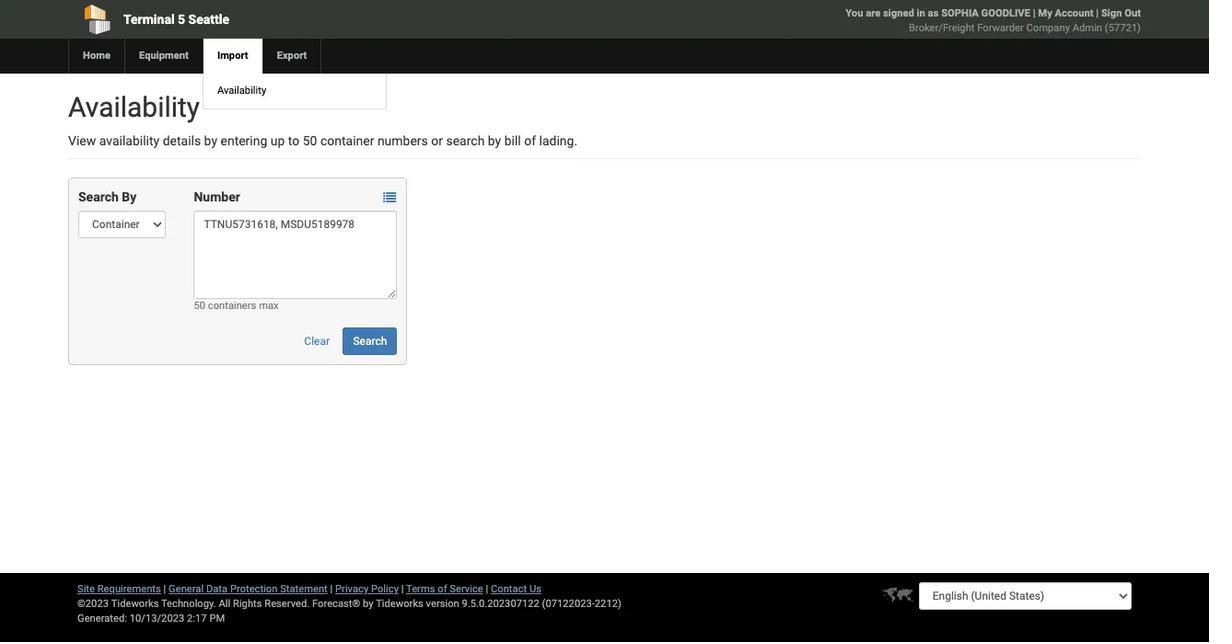 Task type: describe. For each thing, give the bounding box(es) containing it.
company
[[1027, 22, 1070, 34]]

Number text field
[[194, 211, 397, 299]]

search for search
[[353, 335, 387, 348]]

| up tideworks
[[401, 584, 404, 596]]

import
[[217, 50, 248, 62]]

search for search by
[[78, 190, 119, 204]]

numbers
[[378, 134, 428, 148]]

up
[[271, 134, 285, 148]]

50 containers max
[[194, 300, 279, 312]]

rights
[[233, 599, 262, 611]]

terms
[[406, 584, 435, 596]]

account
[[1055, 7, 1094, 19]]

search by
[[78, 190, 137, 204]]

data
[[206, 584, 228, 596]]

home
[[83, 50, 111, 62]]

protection
[[230, 584, 278, 596]]

contact
[[491, 584, 527, 596]]

lading.
[[539, 134, 578, 148]]

out
[[1125, 7, 1141, 19]]

technology.
[[161, 599, 216, 611]]

in
[[917, 7, 926, 19]]

requirements
[[97, 584, 161, 596]]

site requirements | general data protection statement | privacy policy | terms of service | contact us ©2023 tideworks technology. all rights reserved. forecast® by tideworks version 9.5.0.202307122 (07122023-2212) generated: 10/13/2023 2:17 pm
[[77, 584, 622, 625]]

service
[[450, 584, 483, 596]]

you
[[846, 7, 863, 19]]

| left my
[[1033, 7, 1036, 19]]

view availability details by entering up to 50 container numbers or search by bill of lading.
[[68, 134, 578, 148]]

view
[[68, 134, 96, 148]]

sign
[[1101, 7, 1122, 19]]

search
[[446, 134, 485, 148]]

terminal
[[123, 12, 175, 27]]

home link
[[68, 39, 124, 74]]

general data protection statement link
[[169, 584, 328, 596]]

| left sign
[[1096, 7, 1099, 19]]

5
[[178, 12, 185, 27]]

pm
[[209, 613, 225, 625]]

10/13/2023
[[130, 613, 184, 625]]

show list image
[[383, 192, 396, 205]]

broker/freight
[[909, 22, 975, 34]]

container
[[320, 134, 374, 148]]

as
[[928, 7, 939, 19]]

seattle
[[188, 12, 229, 27]]

| up 9.5.0.202307122
[[486, 584, 488, 596]]

site
[[77, 584, 95, 596]]

bill
[[504, 134, 521, 148]]

availability link
[[203, 74, 280, 109]]

(07122023-
[[542, 599, 595, 611]]

entering
[[221, 134, 267, 148]]

by inside site requirements | general data protection statement | privacy policy | terms of service | contact us ©2023 tideworks technology. all rights reserved. forecast® by tideworks version 9.5.0.202307122 (07122023-2212) generated: 10/13/2023 2:17 pm
[[363, 599, 374, 611]]

search button
[[343, 328, 397, 356]]

statement
[[280, 584, 328, 596]]

version
[[426, 599, 459, 611]]

goodlive
[[981, 7, 1031, 19]]

privacy
[[335, 584, 369, 596]]

details
[[163, 134, 201, 148]]

clear
[[304, 335, 330, 348]]

equipment link
[[124, 39, 203, 74]]

number
[[194, 190, 240, 204]]



Task type: vqa. For each thing, say whether or not it's contained in the screenshot.
"Account"
yes



Task type: locate. For each thing, give the bounding box(es) containing it.
1 horizontal spatial of
[[524, 134, 536, 148]]

by right "details"
[[204, 134, 217, 148]]

1 horizontal spatial search
[[353, 335, 387, 348]]

0 horizontal spatial of
[[438, 584, 447, 596]]

availability
[[99, 134, 160, 148]]

2 horizontal spatial by
[[488, 134, 501, 148]]

| up forecast®
[[330, 584, 333, 596]]

search inside search button
[[353, 335, 387, 348]]

search left by
[[78, 190, 119, 204]]

2:17
[[187, 613, 207, 625]]

signed
[[883, 7, 914, 19]]

containers
[[208, 300, 256, 312]]

by down privacy policy link on the left bottom
[[363, 599, 374, 611]]

50
[[303, 134, 317, 148], [194, 300, 205, 312]]

1 horizontal spatial 50
[[303, 134, 317, 148]]

by
[[122, 190, 137, 204]]

0 horizontal spatial by
[[204, 134, 217, 148]]

tideworks
[[376, 599, 424, 611]]

9.5.0.202307122
[[462, 599, 540, 611]]

0 horizontal spatial 50
[[194, 300, 205, 312]]

or
[[431, 134, 443, 148]]

1 vertical spatial of
[[438, 584, 447, 596]]

export link
[[262, 39, 321, 74]]

availability
[[217, 85, 266, 97], [68, 91, 200, 123]]

1 vertical spatial 50
[[194, 300, 205, 312]]

terms of service link
[[406, 584, 483, 596]]

0 horizontal spatial search
[[78, 190, 119, 204]]

by left bill
[[488, 134, 501, 148]]

my account link
[[1038, 7, 1094, 19]]

export
[[277, 50, 307, 62]]

site requirements link
[[77, 584, 161, 596]]

1 horizontal spatial availability
[[217, 85, 266, 97]]

1 horizontal spatial by
[[363, 599, 374, 611]]

2212)
[[595, 599, 622, 611]]

of
[[524, 134, 536, 148], [438, 584, 447, 596]]

policy
[[371, 584, 399, 596]]

clear button
[[294, 328, 340, 356]]

import link
[[203, 39, 262, 74]]

0 horizontal spatial availability
[[68, 91, 200, 123]]

sign out link
[[1101, 7, 1141, 19]]

privacy policy link
[[335, 584, 399, 596]]

search right clear at the bottom left of the page
[[353, 335, 387, 348]]

forecast®
[[312, 599, 360, 611]]

of up version
[[438, 584, 447, 596]]

availability down import link
[[217, 85, 266, 97]]

reserved.
[[265, 599, 310, 611]]

| left general
[[164, 584, 166, 596]]

1 vertical spatial search
[[353, 335, 387, 348]]

0 vertical spatial of
[[524, 134, 536, 148]]

max
[[259, 300, 279, 312]]

of right bill
[[524, 134, 536, 148]]

0 vertical spatial 50
[[303, 134, 317, 148]]

you are signed in as sophia goodlive | my account | sign out broker/freight forwarder company admin (57721)
[[846, 7, 1141, 34]]

by
[[204, 134, 217, 148], [488, 134, 501, 148], [363, 599, 374, 611]]

us
[[530, 584, 542, 596]]

forwarder
[[977, 22, 1024, 34]]

terminal 5 seattle link
[[68, 0, 499, 39]]

search
[[78, 190, 119, 204], [353, 335, 387, 348]]

0 vertical spatial search
[[78, 190, 119, 204]]

are
[[866, 7, 881, 19]]

terminal 5 seattle
[[123, 12, 229, 27]]

contact us link
[[491, 584, 542, 596]]

all
[[219, 599, 230, 611]]

©2023 tideworks
[[77, 599, 159, 611]]

general
[[169, 584, 204, 596]]

equipment
[[139, 50, 189, 62]]

(57721)
[[1105, 22, 1141, 34]]

of inside site requirements | general data protection statement | privacy policy | terms of service | contact us ©2023 tideworks technology. all rights reserved. forecast® by tideworks version 9.5.0.202307122 (07122023-2212) generated: 10/13/2023 2:17 pm
[[438, 584, 447, 596]]

50 left the containers
[[194, 300, 205, 312]]

to
[[288, 134, 300, 148]]

generated:
[[77, 613, 127, 625]]

availability up availability
[[68, 91, 200, 123]]

|
[[1033, 7, 1036, 19], [1096, 7, 1099, 19], [164, 584, 166, 596], [330, 584, 333, 596], [401, 584, 404, 596], [486, 584, 488, 596]]

sophia
[[941, 7, 979, 19]]

50 right to
[[303, 134, 317, 148]]

my
[[1038, 7, 1053, 19]]

admin
[[1073, 22, 1103, 34]]



